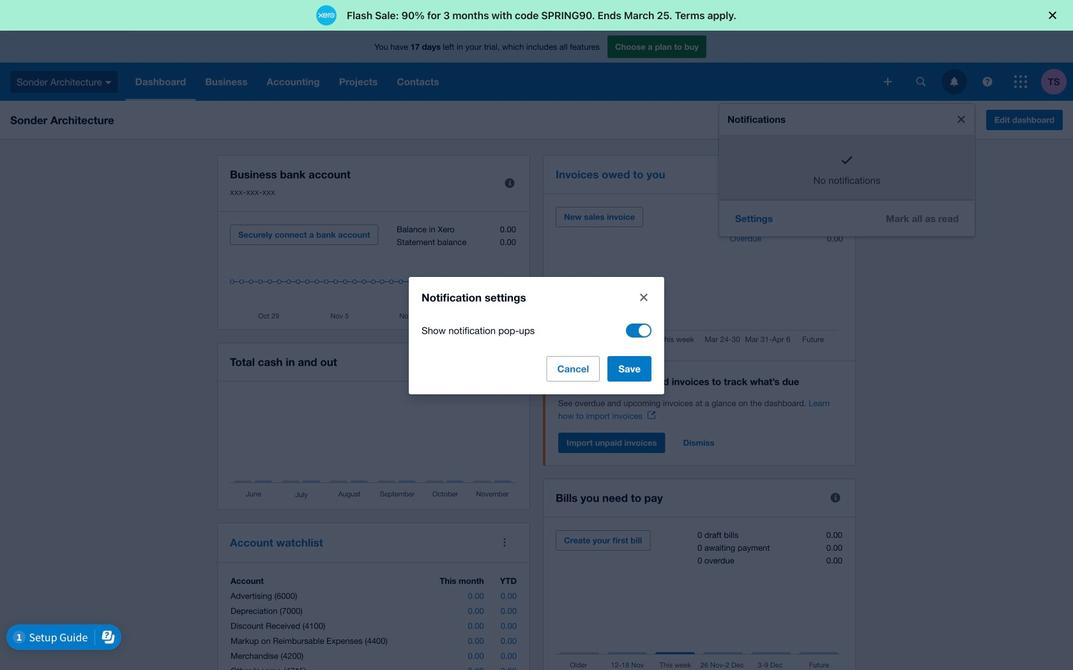 Task type: describe. For each thing, give the bounding box(es) containing it.
0 vertical spatial dialog
[[0, 0, 1073, 31]]

svg image
[[916, 77, 926, 87]]

empty state of the bills widget with a 'create your first bill' button and an unpopulated column graph. image
[[556, 531, 843, 671]]

empty state widget for the total cash in and out feature, displaying a column graph summarising bank transaction data as total money in versus total money out across all connected bank accounts, enabling a visual comparison of the two amounts. image
[[230, 395, 517, 500]]



Task type: locate. For each thing, give the bounding box(es) containing it.
heading
[[558, 374, 843, 390]]

1 vertical spatial dialog
[[409, 277, 664, 395]]

svg image
[[1014, 75, 1027, 88], [950, 77, 959, 87], [983, 77, 992, 87], [884, 78, 892, 86], [105, 81, 112, 84]]

group
[[719, 104, 975, 237]]

opens in a new tab image
[[648, 412, 655, 419]]

dialog
[[0, 0, 1073, 31], [409, 277, 664, 395]]

empty state bank feed widget with a tooltip explaining the feature. includes a 'securely connect a bank account' button and a data-less flat line graph marking four weekly dates, indicating future account balance tracking. image
[[230, 225, 517, 320]]

banner
[[0, 0, 1073, 671]]

panel body document
[[558, 397, 843, 423], [558, 397, 843, 423]]



Task type: vqa. For each thing, say whether or not it's contained in the screenshot.
Opens In A New Tab icon
yes



